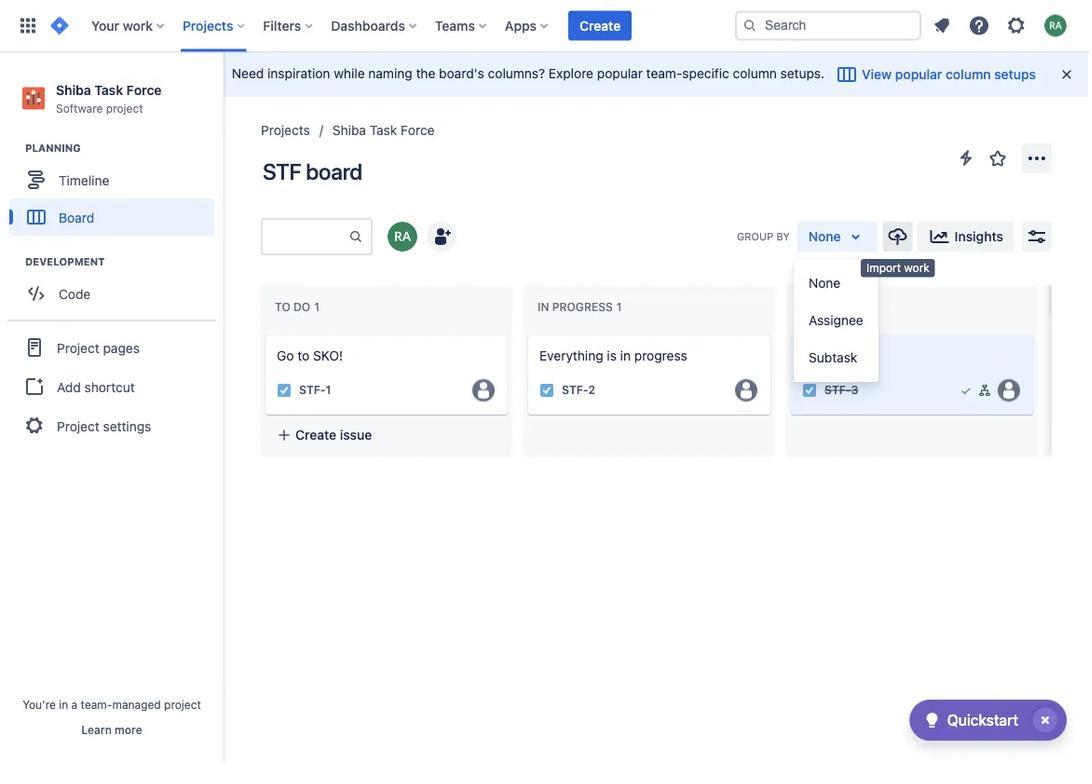 Task type: describe. For each thing, give the bounding box(es) containing it.
apps
[[505, 18, 537, 33]]

Search field
[[736, 11, 922, 41]]

appswitcher icon image
[[17, 14, 39, 37]]

board link
[[9, 199, 214, 236]]

apps button
[[500, 11, 556, 41]]

code
[[59, 286, 91, 301]]

shiba for shiba task force software project
[[56, 82, 91, 97]]

create for go to sko!
[[296, 427, 337, 443]]

0 horizontal spatial in
[[59, 698, 68, 711]]

assignee
[[809, 313, 864, 328]]

is
[[607, 348, 617, 364]]

quickstart
[[948, 712, 1019, 730]]

unassigned image
[[736, 379, 758, 402]]

project settings link
[[7, 406, 216, 447]]

cleaning
[[803, 348, 855, 364]]

add shortcut
[[57, 379, 135, 395]]

work for your work
[[123, 18, 153, 33]]

stf- for is
[[562, 384, 589, 397]]

do
[[294, 301, 311, 314]]

popular inside view popular column setups button
[[896, 67, 943, 82]]

star stf board image
[[987, 147, 1010, 170]]

in
[[538, 301, 550, 314]]

import
[[867, 262, 902, 275]]

timeline link
[[9, 161, 214, 199]]

import work tooltip
[[862, 259, 936, 277]]

stf- for to
[[299, 384, 326, 397]]

create issue for cleaning
[[821, 427, 898, 443]]

insights
[[955, 229, 1004, 244]]

board
[[306, 159, 363, 185]]

planning
[[25, 142, 81, 154]]

columns?
[[488, 65, 546, 81]]

stf
[[263, 159, 301, 185]]

development image
[[3, 251, 25, 273]]

more image
[[1027, 147, 1049, 170]]

planning image
[[3, 137, 25, 160]]

teams button
[[430, 11, 494, 41]]

dismiss quickstart image
[[1031, 706, 1061, 736]]

assignee button
[[794, 302, 879, 339]]

project for project settings
[[57, 418, 100, 434]]

board's
[[439, 65, 485, 81]]

automations menu button icon image
[[956, 147, 978, 169]]

0 horizontal spatial popular
[[597, 65, 643, 81]]

Search this board text field
[[263, 220, 349, 254]]

group for check icon
[[794, 259, 879, 382]]

1 horizontal spatial project
[[164, 698, 201, 711]]

stf-3 link
[[825, 382, 859, 398]]

1 vertical spatial team-
[[81, 698, 112, 711]]

sidebar navigation image
[[203, 75, 244, 112]]

create issue button for cleaning
[[792, 418, 1034, 452]]

import image
[[887, 226, 910, 248]]

stf-1 link
[[299, 382, 331, 398]]

none for none button
[[809, 276, 841, 291]]

progress
[[553, 301, 613, 314]]

to
[[275, 301, 291, 314]]

1 horizontal spatial in
[[621, 348, 631, 364]]

none button
[[794, 265, 879, 302]]

stf-1
[[299, 384, 331, 397]]

learn more button
[[81, 723, 142, 738]]

none button
[[798, 222, 879, 252]]

everything is in progress
[[540, 348, 688, 364]]

group by
[[737, 230, 790, 243]]

project pages link
[[7, 327, 216, 368]]

your work button
[[86, 11, 172, 41]]

development
[[25, 256, 105, 268]]

banner containing your work
[[0, 0, 1090, 52]]

create issue for go to sko!
[[296, 427, 372, 443]]

task image for cleaning
[[803, 383, 818, 398]]

0 vertical spatial team-
[[647, 65, 683, 81]]

project pages
[[57, 340, 140, 356]]

insights button
[[918, 222, 1015, 252]]

primary element
[[11, 0, 736, 52]]

your profile and settings image
[[1045, 14, 1068, 37]]

specific
[[683, 65, 730, 81]]

stf board
[[263, 159, 363, 185]]

your
[[91, 18, 119, 33]]

learn more
[[81, 724, 142, 737]]

learn
[[81, 724, 112, 737]]

add
[[57, 379, 81, 395]]

go to sko!
[[277, 348, 343, 364]]

you're
[[22, 698, 56, 711]]

notifications image
[[931, 14, 954, 37]]

create inside primary element
[[580, 18, 621, 33]]

dashboards
[[331, 18, 405, 33]]

3
[[852, 384, 859, 397]]

filters
[[263, 18, 301, 33]]

group
[[737, 230, 774, 243]]

subtask button
[[794, 339, 879, 377]]

setups.
[[781, 65, 825, 81]]

view settings image
[[1027, 226, 1049, 248]]

force for shiba task force
[[401, 123, 435, 138]]

stf-3
[[825, 384, 859, 397]]

create issue button for go to sko!
[[266, 418, 508, 452]]

code link
[[9, 275, 214, 313]]

settings
[[103, 418, 151, 434]]

check image
[[922, 710, 944, 732]]

projects button
[[177, 11, 252, 41]]

done image
[[959, 383, 974, 398]]

shiba task force
[[333, 123, 435, 138]]



Task type: vqa. For each thing, say whether or not it's contained in the screenshot.
Guillermo's Gone: The Game Software project Game
no



Task type: locate. For each thing, give the bounding box(es) containing it.
0 horizontal spatial unassigned image
[[473, 379, 495, 402]]

while
[[334, 65, 365, 81]]

projects up need
[[183, 18, 233, 33]]

projects for projects popup button
[[183, 18, 233, 33]]

1 vertical spatial project
[[57, 418, 100, 434]]

more
[[115, 724, 142, 737]]

0 horizontal spatial issue
[[340, 427, 372, 443]]

0 vertical spatial shiba
[[56, 82, 91, 97]]

create button
[[569, 11, 632, 41]]

create issue down 1
[[296, 427, 372, 443]]

1 horizontal spatial stf-
[[562, 384, 589, 397]]

0 horizontal spatial column
[[733, 65, 777, 81]]

a
[[71, 698, 78, 711]]

0 horizontal spatial shiba
[[56, 82, 91, 97]]

2 project from the top
[[57, 418, 100, 434]]

subtask
[[809, 350, 858, 365]]

shiba up board
[[333, 123, 366, 138]]

unassigned image
[[473, 379, 495, 402], [999, 379, 1021, 402]]

none
[[809, 229, 842, 244], [809, 276, 841, 291]]

0 vertical spatial none
[[809, 229, 842, 244]]

naming
[[369, 65, 413, 81]]

1 vertical spatial force
[[401, 123, 435, 138]]

0 horizontal spatial stf-
[[299, 384, 326, 397]]

create column image
[[1054, 289, 1076, 311]]

shiba for shiba task force
[[333, 123, 366, 138]]

stf-
[[299, 384, 326, 397], [562, 384, 589, 397], [825, 384, 852, 397]]

work for import work
[[905, 262, 930, 275]]

2 horizontal spatial stf-
[[825, 384, 852, 397]]

0 vertical spatial project
[[106, 101, 143, 114]]

software
[[56, 101, 103, 114]]

to do element
[[275, 301, 323, 314]]

1 stf- from the left
[[299, 384, 326, 397]]

1 horizontal spatial task
[[370, 123, 397, 138]]

in progress
[[538, 301, 613, 314]]

shiba inside the shiba task force software project
[[56, 82, 91, 97]]

0 horizontal spatial create
[[296, 427, 337, 443]]

dashboards button
[[326, 11, 424, 41]]

project right managed
[[164, 698, 201, 711]]

done element
[[801, 301, 846, 314]]

2 create issue from the left
[[821, 427, 898, 443]]

none for none dropdown button at the top right
[[809, 229, 842, 244]]

force down your work dropdown button
[[127, 82, 162, 97]]

0 vertical spatial task
[[94, 82, 123, 97]]

work right the import
[[905, 262, 930, 275]]

none inside dropdown button
[[809, 229, 842, 244]]

1 task image from the left
[[277, 383, 292, 398]]

explore
[[549, 65, 594, 81]]

0 of 1 child issues complete image
[[978, 383, 993, 398]]

force
[[127, 82, 162, 97], [401, 123, 435, 138]]

1 horizontal spatial projects
[[261, 123, 310, 138]]

2 task image from the left
[[803, 383, 818, 398]]

add shortcut button
[[7, 368, 216, 406]]

create issue button down 1
[[266, 418, 508, 452]]

1
[[326, 384, 331, 397]]

1 unassigned image from the left
[[473, 379, 495, 402]]

0 horizontal spatial work
[[123, 18, 153, 33]]

none right by
[[809, 229, 842, 244]]

popular right view
[[896, 67, 943, 82]]

3 stf- from the left
[[825, 384, 852, 397]]

timeline
[[59, 172, 109, 188]]

1 horizontal spatial shiba
[[333, 123, 366, 138]]

1 create issue button from the left
[[266, 418, 508, 452]]

create issue image
[[255, 323, 277, 345], [517, 323, 540, 345]]

1 project from the top
[[57, 340, 100, 356]]

2 unassigned image from the left
[[999, 379, 1021, 402]]

unassigned image left task image
[[473, 379, 495, 402]]

your work
[[91, 18, 153, 33]]

create issue image for go to sko!
[[255, 323, 277, 345]]

column down 'search' icon
[[733, 65, 777, 81]]

help image
[[969, 14, 991, 37]]

group for development image
[[7, 320, 216, 452]]

project up add
[[57, 340, 100, 356]]

to do
[[275, 301, 311, 314]]

by
[[777, 230, 790, 243]]

search image
[[743, 18, 758, 33]]

in right is
[[621, 348, 631, 364]]

1 horizontal spatial force
[[401, 123, 435, 138]]

issue for go to sko!
[[340, 427, 372, 443]]

task for shiba task force
[[370, 123, 397, 138]]

progress
[[635, 348, 688, 364]]

0 vertical spatial work
[[123, 18, 153, 33]]

stf- down subtask button
[[825, 384, 852, 397]]

project right software
[[106, 101, 143, 114]]

1 horizontal spatial work
[[905, 262, 930, 275]]

1 horizontal spatial create issue
[[821, 427, 898, 443]]

column left setups
[[946, 67, 992, 82]]

work right your
[[123, 18, 153, 33]]

create issue
[[296, 427, 372, 443], [821, 427, 898, 443]]

1 vertical spatial shiba
[[333, 123, 366, 138]]

2 issue from the left
[[866, 427, 898, 443]]

task
[[94, 82, 123, 97], [370, 123, 397, 138]]

need
[[232, 65, 264, 81]]

need inspiration while naming the board's columns? explore popular team-specific column setups.
[[232, 65, 825, 81]]

1 vertical spatial in
[[59, 698, 68, 711]]

0 horizontal spatial create issue
[[296, 427, 372, 443]]

1 horizontal spatial popular
[[896, 67, 943, 82]]

stf- right task image
[[562, 384, 589, 397]]

go
[[277, 348, 294, 364]]

create issue image down in
[[517, 323, 540, 345]]

project settings
[[57, 418, 151, 434]]

projects for projects link
[[261, 123, 310, 138]]

0 of 1 child issues complete image
[[978, 383, 993, 398]]

everything
[[540, 348, 604, 364]]

1 vertical spatial none
[[809, 276, 841, 291]]

1 horizontal spatial task image
[[803, 383, 818, 398]]

group containing project pages
[[7, 320, 216, 452]]

unassigned image right 0 of 1 child issues complete image
[[999, 379, 1021, 402]]

project inside the shiba task force software project
[[106, 101, 143, 114]]

projects
[[183, 18, 233, 33], [261, 123, 310, 138]]

create up explore
[[580, 18, 621, 33]]

shiba task force software project
[[56, 82, 162, 114]]

create issue image up go
[[255, 323, 277, 345]]

view popular column setups button
[[825, 60, 1048, 90]]

done image
[[959, 383, 974, 398]]

inspiration
[[268, 65, 330, 81]]

issue for cleaning
[[866, 427, 898, 443]]

task down naming
[[370, 123, 397, 138]]

create for cleaning
[[821, 427, 863, 443]]

2 create issue button from the left
[[792, 418, 1034, 452]]

in progress element
[[538, 301, 626, 314]]

1 vertical spatial task
[[370, 123, 397, 138]]

1 vertical spatial work
[[905, 262, 930, 275]]

0 horizontal spatial projects
[[183, 18, 233, 33]]

task image
[[277, 383, 292, 398], [803, 383, 818, 398]]

2 horizontal spatial create
[[821, 427, 863, 443]]

task image left stf-1 'link'
[[277, 383, 292, 398]]

project for project pages
[[57, 340, 100, 356]]

0 vertical spatial projects
[[183, 18, 233, 33]]

task image
[[540, 383, 555, 398]]

group
[[794, 259, 879, 382], [7, 320, 216, 452]]

1 horizontal spatial unassigned image
[[999, 379, 1021, 402]]

none up the done element
[[809, 276, 841, 291]]

popular right explore
[[597, 65, 643, 81]]

create down the stf-3 link
[[821, 427, 863, 443]]

task for shiba task force software project
[[94, 82, 123, 97]]

settings image
[[1006, 14, 1028, 37]]

2 create issue image from the left
[[517, 323, 540, 345]]

development group
[[9, 255, 223, 318]]

add people image
[[431, 226, 453, 248]]

0 vertical spatial project
[[57, 340, 100, 356]]

managed
[[112, 698, 161, 711]]

planning group
[[9, 141, 223, 242]]

work inside 'import work' tooltip
[[905, 262, 930, 275]]

the
[[416, 65, 436, 81]]

issue down subtask button
[[866, 427, 898, 443]]

work
[[123, 18, 153, 33], [905, 262, 930, 275]]

0 horizontal spatial group
[[7, 320, 216, 452]]

task image left the stf-3 link
[[803, 383, 818, 398]]

shortcut
[[84, 379, 135, 395]]

project
[[106, 101, 143, 114], [164, 698, 201, 711]]

create down stf-1 'link'
[[296, 427, 337, 443]]

1 horizontal spatial create
[[580, 18, 621, 33]]

1 horizontal spatial column
[[946, 67, 992, 82]]

projects link
[[261, 119, 310, 142]]

stf-2
[[562, 384, 596, 397]]

shiba task force link
[[333, 119, 435, 142]]

issue down sko!
[[340, 427, 372, 443]]

jira software image
[[48, 14, 71, 37], [48, 14, 71, 37]]

board
[[59, 210, 94, 225]]

0 horizontal spatial team-
[[81, 698, 112, 711]]

1 create issue from the left
[[296, 427, 372, 443]]

sko!
[[313, 348, 343, 364]]

pages
[[103, 340, 140, 356]]

1 vertical spatial projects
[[261, 123, 310, 138]]

dismiss image
[[1060, 67, 1075, 82]]

stf- down go to sko!
[[299, 384, 326, 397]]

task image for go to sko!
[[277, 383, 292, 398]]

projects inside popup button
[[183, 18, 233, 33]]

create issue button down done icon
[[792, 418, 1034, 452]]

none inside button
[[809, 276, 841, 291]]

1 create issue image from the left
[[255, 323, 277, 345]]

shiba
[[56, 82, 91, 97], [333, 123, 366, 138]]

in left a
[[59, 698, 68, 711]]

issue
[[340, 427, 372, 443], [866, 427, 898, 443]]

1 horizontal spatial create issue button
[[792, 418, 1034, 452]]

view
[[863, 67, 892, 82]]

project down add
[[57, 418, 100, 434]]

in
[[621, 348, 631, 364], [59, 698, 68, 711]]

force inside the shiba task force software project
[[127, 82, 162, 97]]

you're in a team-managed project
[[22, 698, 201, 711]]

insights image
[[929, 226, 952, 248]]

shiba up software
[[56, 82, 91, 97]]

1 horizontal spatial group
[[794, 259, 879, 382]]

force for shiba task force software project
[[127, 82, 162, 97]]

force down the
[[401, 123, 435, 138]]

0 horizontal spatial force
[[127, 82, 162, 97]]

stf-2 link
[[562, 382, 596, 398]]

filters button
[[258, 11, 320, 41]]

1 horizontal spatial create issue image
[[517, 323, 540, 345]]

create issue down the 3
[[821, 427, 898, 443]]

column inside view popular column setups button
[[946, 67, 992, 82]]

0 horizontal spatial task image
[[277, 383, 292, 398]]

to
[[298, 348, 310, 364]]

create issue image
[[780, 323, 803, 345]]

import work
[[867, 262, 930, 275]]

banner
[[0, 0, 1090, 52]]

1 horizontal spatial team-
[[647, 65, 683, 81]]

group containing none
[[794, 259, 879, 382]]

task up software
[[94, 82, 123, 97]]

0 vertical spatial in
[[621, 348, 631, 364]]

0 horizontal spatial task
[[94, 82, 123, 97]]

0 horizontal spatial project
[[106, 101, 143, 114]]

done
[[801, 301, 833, 314]]

create
[[580, 18, 621, 33], [296, 427, 337, 443], [821, 427, 863, 443]]

1 issue from the left
[[340, 427, 372, 443]]

project
[[57, 340, 100, 356], [57, 418, 100, 434]]

teams
[[435, 18, 475, 33]]

2 stf- from the left
[[562, 384, 589, 397]]

0 horizontal spatial create issue button
[[266, 418, 508, 452]]

quickstart button
[[911, 700, 1068, 741]]

column
[[733, 65, 777, 81], [946, 67, 992, 82]]

1 vertical spatial project
[[164, 698, 201, 711]]

setups
[[995, 67, 1037, 82]]

create issue image for everything is in progress
[[517, 323, 540, 345]]

0 horizontal spatial create issue image
[[255, 323, 277, 345]]

2
[[589, 384, 596, 397]]

work inside your work dropdown button
[[123, 18, 153, 33]]

task inside the shiba task force software project
[[94, 82, 123, 97]]

0 vertical spatial force
[[127, 82, 162, 97]]

ruby anderson image
[[388, 222, 418, 252]]

projects up stf
[[261, 123, 310, 138]]

stf- inside 'link'
[[299, 384, 326, 397]]

1 horizontal spatial issue
[[866, 427, 898, 443]]

team-
[[647, 65, 683, 81], [81, 698, 112, 711]]



